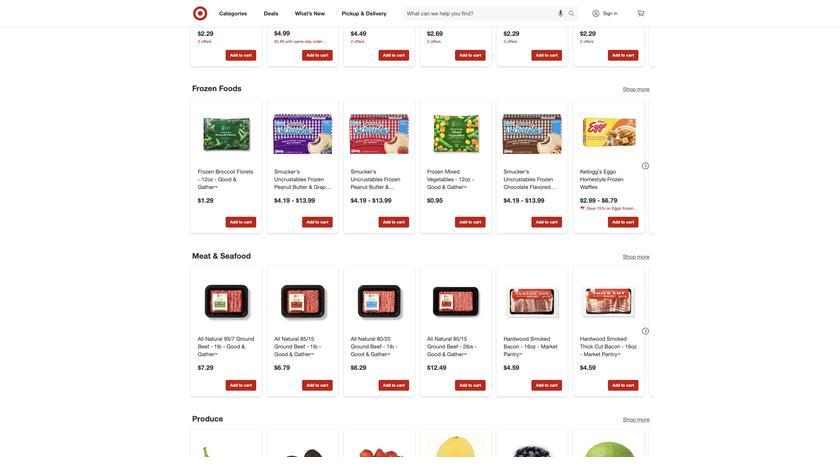 Task type: locate. For each thing, give the bounding box(es) containing it.
offers inside reese's peanut butter cups holiday candy filled plastic cane miniatures - 2.17oz $2.29 2 offers
[[201, 39, 211, 44]]

1 vertical spatial shop
[[623, 253, 636, 260]]

chocolate up 2.88oz
[[504, 9, 528, 16]]

chocolate inside hershey's kisses milk chocolate filled plastic cane holiday candy - 2.88oz $2.29 2 offers
[[504, 9, 528, 16]]

1 horizontal spatial pantry™
[[602, 351, 620, 358]]

blueberries - 11.2oz image
[[502, 435, 562, 457], [502, 435, 562, 457]]

1 horizontal spatial 16oz
[[625, 343, 637, 350]]

bacon
[[504, 343, 519, 350], [604, 343, 620, 350]]

3 1lb from the left
[[386, 343, 394, 350]]

2 hershey's from the left
[[504, 1, 527, 8]]

1 vertical spatial shop more button
[[623, 253, 649, 261]]

smucker's inside smucker's uncrustables frozen peanut butter & grape jelly sandwich $4.19 - $13.99
[[274, 168, 300, 175]]

1 shop more from the top
[[623, 86, 649, 93]]

3 2 from the left
[[427, 39, 429, 44]]

$2.99 inside $4.99 $2.99 with same-day order services
[[274, 39, 284, 44]]

frozen down 'eggo'
[[607, 176, 623, 183]]

1 hardwood from the left
[[504, 336, 529, 343]]

2 horizontal spatial peanut
[[351, 184, 367, 190]]

0 vertical spatial $6.79
[[602, 196, 617, 204]]

3 beef from the left
[[370, 343, 381, 350]]

0 horizontal spatial smoked
[[530, 336, 550, 343]]

hershey's up 2.88oz
[[504, 1, 527, 8]]

1 1lb from the left
[[214, 343, 221, 350]]

shop more button for foods
[[623, 86, 649, 93]]

1 horizontal spatial 85/15
[[453, 336, 467, 343]]

chocolate up hazelnut
[[504, 184, 528, 190]]

0 vertical spatial shop
[[623, 86, 636, 93]]

candy inside reese's peanut butter cups holiday candy filled plastic cane miniatures - 2.17oz $2.29 2 offers
[[231, 9, 247, 16]]

filled inside hershey's kisses milk chocolate filled plastic cane holiday candy - 2.88oz $2.29 2 offers
[[530, 9, 542, 16]]

0 horizontal spatial 1lb
[[214, 343, 221, 350]]

1 horizontal spatial butter
[[292, 184, 307, 190]]

uncrustables up hazelnut
[[504, 176, 535, 183]]

beef inside all natural 93/7 ground beef - 1lb - good & gather™
[[198, 343, 209, 350]]

3 all from the left
[[351, 336, 356, 343]]

2 inside $2.69 2 offers
[[427, 39, 429, 44]]

1lb inside all natural 93/7 ground beef - 1lb - good & gather™
[[214, 343, 221, 350]]

$4.19 for smucker's uncrustables frozen chocolate flavored hazelnut spread sandwich
[[504, 196, 519, 204]]

1 kisses from the left
[[376, 1, 392, 8]]

jelly
[[274, 191, 285, 198]]

avocado - each image
[[273, 435, 332, 457], [273, 435, 332, 457]]

sign in link
[[586, 6, 628, 21]]

0 horizontal spatial peanut
[[221, 1, 238, 8]]

0 vertical spatial market
[[541, 343, 557, 350]]

2 smoked from the left
[[607, 336, 626, 343]]

0 horizontal spatial 12oz
[[201, 176, 213, 183]]

butter for smucker's uncrustables frozen peanut butter & grape jelly sandwich $4.19 - $13.99
[[292, 184, 307, 190]]

1 horizontal spatial cane
[[504, 17, 516, 23]]

0 vertical spatial shop more
[[623, 86, 649, 93]]

2 horizontal spatial smucker's
[[504, 168, 529, 175]]

smucker's uncrustables frozen peanut butter & strawberry jam sandwich
[[351, 168, 400, 206]]

butter up categories at the top left of the page
[[239, 1, 254, 8]]

frozen left broccoli
[[198, 168, 214, 175]]

1 horizontal spatial $6.79
[[602, 196, 617, 204]]

3 shop more button from the top
[[623, 416, 649, 424]]

sign
[[603, 10, 613, 16]]

more for foods
[[637, 86, 649, 93]]

chocolate for cane
[[504, 9, 528, 16]]

lime - each image
[[579, 435, 638, 457], [579, 435, 638, 457]]

1 $4.19 from the left
[[274, 196, 290, 204]]

2 shop more button from the top
[[623, 253, 649, 261]]

2 vertical spatial shop
[[623, 417, 636, 423]]

peanut up categories at the top left of the page
[[221, 1, 238, 8]]

1 hershey's from the left
[[351, 1, 375, 8]]

all inside all natural 93/7 ground beef - 1lb - good & gather™
[[198, 336, 204, 343]]

beef for $7.29
[[198, 343, 209, 350]]

foods
[[219, 84, 241, 93]]

milk inside hershey's kisses milk chocolate holiday candy bag - 10.1oz
[[393, 1, 403, 8]]

2 horizontal spatial candy
[[537, 17, 553, 23]]

85/15 inside all natural 85/15 ground beef - 1lb - good & gather™
[[300, 336, 314, 343]]

smucker's up strawberry
[[351, 168, 376, 175]]

hardwood for bacon
[[504, 336, 529, 343]]

hardwood smoked thick cut bacon - 16oz - market pantry™
[[580, 336, 637, 358]]

smoked
[[530, 336, 550, 343], [607, 336, 626, 343]]

uncrustables up strawberry
[[351, 176, 382, 183]]

shop more for &
[[623, 253, 649, 260]]

2 horizontal spatial filled
[[595, 9, 608, 16]]

gather™ inside all natural 85/15 ground beef - 2lbs - good & gather™
[[447, 351, 467, 358]]

gather™ inside all natural 80/20 ground beef - 1lb - good & gather™
[[370, 351, 390, 358]]

1 horizontal spatial sandwich
[[351, 199, 374, 206]]

filled for 2.53oz
[[595, 9, 608, 16]]

$0.95
[[427, 196, 443, 204]]

shop more button
[[623, 86, 649, 93], [623, 253, 649, 261], [623, 416, 649, 424]]

uncrustables inside smucker's uncrustables frozen peanut butter & strawberry jam sandwich
[[351, 176, 382, 183]]

1 horizontal spatial peanut
[[274, 184, 291, 190]]

0 vertical spatial shop more button
[[623, 86, 649, 93]]

offers down 2.53oz
[[583, 39, 594, 44]]

0 horizontal spatial smucker's
[[274, 168, 300, 175]]

$13.99
[[296, 196, 315, 204], [372, 196, 391, 204], [525, 196, 544, 204]]

kisses inside hershey's kisses milk chocolate holiday candy bag - 10.1oz
[[376, 1, 392, 8]]

shop for foods
[[623, 86, 636, 93]]

frozen broccoli florets - 12oz - good & gather™
[[198, 168, 253, 190]]

filled inside reese's peanut butter cups holiday candy filled plastic cane miniatures - 2.17oz $2.29 2 offers
[[198, 17, 210, 23]]

$2.99 up services
[[274, 39, 284, 44]]

ground inside all natural 93/7 ground beef - 1lb - good & gather™
[[236, 336, 254, 343]]

good inside all natural 85/15 ground beef - 2lbs - good & gather™
[[427, 351, 441, 358]]

2 down miniatures
[[198, 39, 200, 44]]

$2.99
[[274, 39, 284, 44], [580, 196, 595, 204]]

1 horizontal spatial 12oz
[[459, 176, 470, 183]]

milk inside hershey's kisses milk chocolate filled plastic cane holiday candy - 2.88oz $2.29 2 offers
[[546, 1, 556, 8]]

1 horizontal spatial kisses
[[529, 1, 545, 8]]

2 horizontal spatial sandwich
[[504, 199, 527, 206]]

4 natural from the left
[[434, 336, 452, 343]]

all
[[198, 336, 204, 343], [274, 336, 280, 343], [351, 336, 356, 343], [427, 336, 433, 343]]

0 horizontal spatial candy
[[231, 9, 247, 16]]

sandwich inside smucker's uncrustables frozen peanut butter & grape jelly sandwich $4.19 - $13.99
[[286, 191, 310, 198]]

order
[[313, 39, 322, 44]]

all for $12.49
[[427, 336, 433, 343]]

lemon - each image
[[426, 435, 485, 457], [426, 435, 485, 457]]

bears
[[580, 9, 594, 16]]

cane
[[610, 9, 622, 16], [229, 17, 242, 23], [504, 17, 516, 23]]

1 uncrustables from the left
[[274, 176, 306, 183]]

1 milk from the left
[[393, 1, 403, 8]]

0 horizontal spatial pantry™
[[504, 351, 522, 358]]

andes holiday crème de menthe thins - 4.67oz link
[[427, 1, 484, 24]]

butter for smucker's uncrustables frozen peanut butter & strawberry jam sandwich
[[369, 184, 384, 190]]

0 vertical spatial plastic
[[544, 9, 560, 16]]

1 vertical spatial $6.79
[[274, 364, 290, 372]]

$4.19
[[274, 196, 290, 204], [351, 196, 366, 204], [504, 196, 519, 204]]

filled inside haribo holiday gold bears filled cane - 2.53oz
[[595, 9, 608, 16]]

offers
[[201, 39, 211, 44], [354, 39, 364, 44], [430, 39, 441, 44], [507, 39, 517, 44], [583, 39, 594, 44]]

1lb for $6.29
[[386, 343, 394, 350]]

0 horizontal spatial milk
[[393, 1, 403, 8]]

2 down $4.49
[[351, 39, 353, 44]]

1 horizontal spatial $2.29
[[504, 29, 519, 37]]

hershey's kisses milk chocolate holiday candy bag - 10.1oz link
[[351, 1, 408, 24]]

$2.29 down 2.53oz
[[580, 29, 595, 37]]

2 smucker's from the left
[[351, 168, 376, 175]]

& inside frozen mixed vegetables - 12oz - good & gather™
[[442, 184, 445, 190]]

hershey's up 'pickup & delivery'
[[351, 1, 375, 8]]

$4.59 down thick
[[580, 364, 595, 372]]

chocolate for bag
[[351, 9, 375, 16]]

1 16oz from the left
[[524, 343, 536, 350]]

1 horizontal spatial hershey's
[[504, 1, 527, 8]]

all natural 85/15 ground beef - 1lb - good & gather™ link
[[274, 335, 331, 358]]

holiday inside haribo holiday gold bears filled cane - 2.53oz
[[598, 1, 616, 8]]

4 beef from the left
[[447, 343, 458, 350]]

all natural 93/7 ground beef - 1lb - good & gather™ image
[[196, 272, 256, 331], [196, 272, 256, 331]]

butter up jam
[[369, 184, 384, 190]]

4 all from the left
[[427, 336, 433, 343]]

all natural 85/15 ground beef - 2lbs - good & gather™ link
[[427, 335, 484, 358]]

& inside smucker's uncrustables frozen peanut butter & strawberry jam sandwich
[[385, 184, 389, 190]]

andes
[[427, 1, 442, 8]]

ground for $7.29
[[236, 336, 254, 343]]

good for $7.29
[[226, 343, 240, 350]]

ground for $6.29
[[351, 343, 369, 350]]

93/7
[[224, 336, 234, 343]]

peanut up jelly
[[274, 184, 291, 190]]

hardwood smoked thick cut bacon - 16oz - market pantry™ link
[[580, 335, 637, 358]]

2 horizontal spatial $13.99
[[525, 196, 544, 204]]

candy inside hershey's kisses milk chocolate holiday candy bag - 10.1oz
[[351, 17, 366, 23]]

2 shop more from the top
[[623, 253, 649, 260]]

milk up 10.1oz
[[393, 1, 403, 8]]

$6.79 down kellogg's eggo homestyle frozen waffles link
[[602, 196, 617, 204]]

2 milk from the left
[[546, 1, 556, 8]]

frozen up grape
[[307, 176, 324, 183]]

in
[[614, 10, 617, 16]]

12oz inside frozen mixed vegetables - 12oz - good & gather™
[[459, 176, 470, 183]]

butter inside smucker's uncrustables frozen peanut butter & grape jelly sandwich $4.19 - $13.99
[[292, 184, 307, 190]]

0 horizontal spatial $4.19
[[274, 196, 290, 204]]

2 1lb from the left
[[310, 343, 317, 350]]

gather™ inside all natural 85/15 ground beef - 1lb - good & gather™
[[294, 351, 314, 358]]

hershey's
[[351, 1, 375, 8], [504, 1, 527, 8]]

butter left grape
[[292, 184, 307, 190]]

$2.29 down "what can we help you find? suggestions appear below" search field at the top of the page
[[504, 29, 519, 37]]

$2.29 inside hershey's kisses milk chocolate filled plastic cane holiday candy - 2.88oz $2.29 2 offers
[[504, 29, 519, 37]]

1 horizontal spatial bacon
[[604, 343, 620, 350]]

beef
[[198, 343, 209, 350], [294, 343, 305, 350], [370, 343, 381, 350], [447, 343, 458, 350]]

$6.79
[[602, 196, 617, 204], [274, 364, 290, 372]]

1lb inside all natural 85/15 ground beef - 1lb - good & gather™
[[310, 343, 317, 350]]

smucker's uncrustables frozen peanut butter & grape jelly sandwich image
[[273, 104, 332, 164], [273, 104, 332, 164]]

cane inside reese's peanut butter cups holiday candy filled plastic cane miniatures - 2.17oz $2.29 2 offers
[[229, 17, 242, 23]]

holiday up thins
[[444, 1, 462, 8]]

1 horizontal spatial candy
[[351, 17, 366, 23]]

0 horizontal spatial butter
[[239, 1, 254, 8]]

1 horizontal spatial $4.59
[[580, 364, 595, 372]]

to
[[239, 52, 243, 58], [315, 52, 319, 58], [392, 52, 396, 58], [468, 52, 472, 58], [545, 52, 548, 58], [621, 52, 625, 58], [239, 220, 243, 225], [315, 220, 319, 225], [392, 220, 396, 225], [468, 220, 472, 225], [545, 220, 548, 225], [621, 220, 625, 225], [239, 383, 243, 388], [315, 383, 319, 388], [392, 383, 396, 388], [468, 383, 472, 388], [545, 383, 548, 388], [621, 383, 625, 388]]

1 smoked from the left
[[530, 336, 550, 343]]

all natural 93/7 ground beef - 1lb - good & gather™
[[198, 336, 254, 358]]

2 horizontal spatial cane
[[610, 9, 622, 16]]

pantry™ inside "hardwood smoked bacon - 16oz - market pantry™"
[[504, 351, 522, 358]]

kellogg's eggo homestyle frozen waffles link
[[580, 168, 637, 191]]

2 $4.19 from the left
[[351, 196, 366, 204]]

holiday up 10.1oz
[[377, 9, 395, 16]]

0 horizontal spatial $2.29
[[198, 29, 213, 37]]

1 12oz from the left
[[201, 176, 213, 183]]

2 natural from the left
[[281, 336, 299, 343]]

2 down 2.88oz
[[504, 39, 506, 44]]

pickup & delivery link
[[336, 6, 395, 21]]

bag
[[368, 17, 377, 23]]

&
[[361, 10, 364, 17], [233, 176, 236, 183], [309, 184, 312, 190], [385, 184, 389, 190], [442, 184, 445, 190], [213, 251, 218, 260], [241, 343, 245, 350], [289, 351, 293, 358], [366, 351, 369, 358], [442, 351, 445, 358]]

2 down 2.53oz
[[580, 39, 582, 44]]

2 down $2.69 in the top right of the page
[[427, 39, 429, 44]]

smucker's up hazelnut
[[504, 168, 529, 175]]

smucker's uncrustables frozen chocolate flavored hazelnut spread sandwich image
[[502, 104, 562, 164], [502, 104, 562, 164]]

$4.19 - $13.99
[[351, 196, 391, 204], [504, 196, 544, 204]]

cane inside hershey's kisses milk chocolate filled plastic cane holiday candy - 2.88oz $2.29 2 offers
[[504, 17, 516, 23]]

offers down 2.88oz
[[507, 39, 517, 44]]

beef inside all natural 85/15 ground beef - 1lb - good & gather™
[[294, 343, 305, 350]]

0 horizontal spatial sandwich
[[286, 191, 310, 198]]

delivery
[[366, 10, 387, 17]]

1 85/15 from the left
[[300, 336, 314, 343]]

$4.19 - $13.99 for strawberry
[[351, 196, 391, 204]]

2.88oz
[[504, 24, 520, 31]]

smucker's uncrustables frozen peanut butter & strawberry jam sandwich image
[[349, 104, 409, 164], [349, 104, 409, 164]]

banana - each - good & gather™ image
[[196, 435, 256, 457], [196, 435, 256, 457]]

0 horizontal spatial filled
[[198, 17, 210, 23]]

bacon inside hardwood smoked thick cut bacon - 16oz - market pantry™
[[604, 343, 620, 350]]

3 offers from the left
[[430, 39, 441, 44]]

2 kisses from the left
[[529, 1, 545, 8]]

offers down $2.69 in the top right of the page
[[430, 39, 441, 44]]

homestyle
[[580, 176, 606, 183]]

2 more from the top
[[637, 253, 649, 260]]

candy up 2.17oz
[[231, 9, 247, 16]]

smucker's for smucker's uncrustables frozen peanut butter & grape jelly sandwich $4.19 - $13.99
[[274, 168, 300, 175]]

1 vertical spatial market
[[584, 351, 600, 358]]

menthe
[[435, 9, 453, 16]]

peanut
[[221, 1, 238, 8], [274, 184, 291, 190], [351, 184, 367, 190]]

$4.19 for smucker's uncrustables frozen peanut butter & strawberry jam sandwich
[[351, 196, 366, 204]]

2 vertical spatial shop more
[[623, 417, 649, 423]]

$13.99 inside smucker's uncrustables frozen peanut butter & grape jelly sandwich $4.19 - $13.99
[[296, 196, 315, 204]]

hardwood smoked thick cut bacon - 16oz - market pantry™ image
[[579, 272, 638, 331], [579, 272, 638, 331]]

hardwood
[[504, 336, 529, 343], [580, 336, 605, 343]]

hershey's for hershey's kisses milk chocolate holiday candy bag - 10.1oz
[[351, 1, 375, 8]]

1 $4.59 from the left
[[504, 364, 519, 372]]

1 horizontal spatial $4.19
[[351, 196, 366, 204]]

frozen inside smucker's uncrustables frozen peanut butter & strawberry jam sandwich
[[384, 176, 400, 183]]

4 2 from the left
[[504, 39, 506, 44]]

0 vertical spatial more
[[637, 86, 649, 93]]

0 horizontal spatial hardwood
[[504, 336, 529, 343]]

uncrustables up jelly
[[274, 176, 306, 183]]

2 horizontal spatial uncrustables
[[504, 176, 535, 183]]

all inside all natural 85/15 ground beef - 2lbs - good & gather™
[[427, 336, 433, 343]]

hardwood smoked bacon - 16oz - market pantry™ image
[[502, 272, 562, 331], [502, 272, 562, 331]]

smucker's up jelly
[[274, 168, 300, 175]]

plastic left search
[[544, 9, 560, 16]]

2 85/15 from the left
[[453, 336, 467, 343]]

1 smucker's from the left
[[274, 168, 300, 175]]

what's new link
[[289, 6, 333, 21]]

2 $4.59 from the left
[[580, 364, 595, 372]]

0 horizontal spatial uncrustables
[[274, 176, 306, 183]]

add
[[230, 52, 238, 58], [306, 52, 314, 58], [383, 52, 391, 58], [459, 52, 467, 58], [536, 52, 543, 58], [612, 52, 620, 58], [230, 220, 238, 225], [306, 220, 314, 225], [383, 220, 391, 225], [459, 220, 467, 225], [536, 220, 543, 225], [612, 220, 620, 225], [230, 383, 238, 388], [306, 383, 314, 388], [383, 383, 391, 388], [459, 383, 467, 388], [536, 383, 543, 388], [612, 383, 620, 388]]

chocolate inside hershey's kisses milk chocolate holiday candy bag - 10.1oz
[[351, 9, 375, 16]]

chocolate inside smucker's uncrustables frozen chocolate flavored hazelnut spread sandwich
[[504, 184, 528, 190]]

- inside reese's peanut butter cups holiday candy filled plastic cane miniatures - 2.17oz $2.29 2 offers
[[224, 24, 226, 31]]

sandwich inside smucker's uncrustables frozen peanut butter & strawberry jam sandwich
[[351, 199, 374, 206]]

frozen up flavored
[[537, 176, 553, 183]]

12oz up $1.29
[[201, 176, 213, 183]]

milk left the search button
[[546, 1, 556, 8]]

2 shop from the top
[[623, 253, 636, 260]]

more for &
[[637, 253, 649, 260]]

1 horizontal spatial filled
[[530, 9, 542, 16]]

$4.59
[[504, 364, 519, 372], [580, 364, 595, 372]]

2 $2.29 from the left
[[504, 29, 519, 37]]

mixed
[[445, 168, 459, 175]]

1 $4.19 - $13.99 from the left
[[351, 196, 391, 204]]

all natural 85/15 ground beef - 1lb - good & gather™ image
[[273, 272, 332, 331], [273, 272, 332, 331]]

strawberries - 1lb image
[[349, 435, 409, 457], [349, 435, 409, 457]]

$13.99 for smucker's uncrustables frozen chocolate flavored hazelnut spread sandwich
[[525, 196, 544, 204]]

good inside all natural 93/7 ground beef - 1lb - good & gather™
[[226, 343, 240, 350]]

2 all from the left
[[274, 336, 280, 343]]

$2.99 down waffles
[[580, 196, 595, 204]]

2 pantry™ from the left
[[602, 351, 620, 358]]

butter
[[239, 1, 254, 8], [292, 184, 307, 190], [369, 184, 384, 190]]

all natural 80/20 ground beef - 1lb - good & gather™ image
[[349, 272, 409, 331], [349, 272, 409, 331]]

gather™ inside all natural 93/7 ground beef - 1lb - good & gather™
[[198, 351, 217, 358]]

sandwich down hazelnut
[[504, 199, 527, 206]]

1lb for $6.79
[[310, 343, 317, 350]]

frozen mixed vegetables - 12oz - good & gather™ image
[[426, 104, 485, 164], [426, 104, 485, 164]]

$4.49
[[351, 29, 366, 37]]

good inside "frozen broccoli florets - 12oz - good & gather™"
[[218, 176, 231, 183]]

2 horizontal spatial $4.19
[[504, 196, 519, 204]]

more
[[637, 86, 649, 93], [637, 253, 649, 260], [637, 417, 649, 423]]

ground inside all natural 85/15 ground beef - 1lb - good & gather™
[[274, 343, 292, 350]]

0 horizontal spatial 85/15
[[300, 336, 314, 343]]

$4.59 down "hardwood smoked bacon - 16oz - market pantry™"
[[504, 364, 519, 372]]

1 beef from the left
[[198, 343, 209, 350]]

1 horizontal spatial $13.99
[[372, 196, 391, 204]]

beef inside all natural 80/20 ground beef - 1lb - good & gather™
[[370, 343, 381, 350]]

0 horizontal spatial $4.19 - $13.99
[[351, 196, 391, 204]]

hardwood inside hardwood smoked thick cut bacon - 16oz - market pantry™
[[580, 336, 605, 343]]

smoked inside "hardwood smoked bacon - 16oz - market pantry™"
[[530, 336, 550, 343]]

5 2 from the left
[[580, 39, 582, 44]]

3 smucker's from the left
[[504, 168, 529, 175]]

2 $13.99 from the left
[[372, 196, 391, 204]]

plastic inside hershey's kisses milk chocolate filled plastic cane holiday candy - 2.88oz $2.29 2 offers
[[544, 9, 560, 16]]

sandwich right jelly
[[286, 191, 310, 198]]

0 horizontal spatial $6.79
[[274, 364, 290, 372]]

good
[[218, 176, 231, 183], [427, 184, 441, 190], [226, 343, 240, 350], [274, 351, 288, 358], [351, 351, 364, 358], [427, 351, 441, 358]]

1 horizontal spatial hardwood
[[580, 336, 605, 343]]

0 horizontal spatial cane
[[229, 17, 242, 23]]

peanut inside smucker's uncrustables frozen peanut butter & strawberry jam sandwich
[[351, 184, 367, 190]]

uncrustables inside smucker's uncrustables frozen chocolate flavored hazelnut spread sandwich
[[504, 176, 535, 183]]

market
[[541, 343, 557, 350], [584, 351, 600, 358]]

beef inside all natural 85/15 ground beef - 2lbs - good & gather™
[[447, 343, 458, 350]]

1 $13.99 from the left
[[296, 196, 315, 204]]

3 shop from the top
[[623, 417, 636, 423]]

1lb
[[214, 343, 221, 350], [310, 343, 317, 350], [386, 343, 394, 350]]

1 vertical spatial plastic
[[212, 17, 228, 23]]

all inside all natural 80/20 ground beef - 1lb - good & gather™
[[351, 336, 356, 343]]

3 $4.19 from the left
[[504, 196, 519, 204]]

1lb inside all natural 80/20 ground beef - 1lb - good & gather™
[[386, 343, 394, 350]]

$13.99 for smucker's uncrustables frozen peanut butter & strawberry jam sandwich
[[372, 196, 391, 204]]

1 horizontal spatial market
[[584, 351, 600, 358]]

0 horizontal spatial market
[[541, 343, 557, 350]]

2 horizontal spatial $2.29
[[580, 29, 595, 37]]

offers inside $2.29 2 offers
[[583, 39, 594, 44]]

chocolate
[[351, 9, 375, 16], [504, 9, 528, 16], [504, 184, 528, 190]]

1 vertical spatial shop more
[[623, 253, 649, 260]]

holiday inside reese's peanut butter cups holiday candy filled plastic cane miniatures - 2.17oz $2.29 2 offers
[[212, 9, 230, 16]]

1 $2.29 from the left
[[198, 29, 213, 37]]

3 uncrustables from the left
[[504, 176, 535, 183]]

broccoli
[[215, 168, 235, 175]]

0 horizontal spatial hershey's
[[351, 1, 375, 8]]

2 horizontal spatial 1lb
[[386, 343, 394, 350]]

0 horizontal spatial bacon
[[504, 343, 519, 350]]

$12.49
[[427, 364, 446, 372]]

hershey's inside hershey's kisses milk chocolate filled plastic cane holiday candy - 2.88oz $2.29 2 offers
[[504, 1, 527, 8]]

natural
[[205, 336, 222, 343], [281, 336, 299, 343], [358, 336, 375, 343], [434, 336, 452, 343]]

1 horizontal spatial smucker's
[[351, 168, 376, 175]]

frozen up vegetables
[[427, 168, 443, 175]]

chocolate up bag
[[351, 9, 375, 16]]

same-
[[294, 39, 305, 44]]

candy left the search button
[[537, 17, 553, 23]]

good inside all natural 85/15 ground beef - 1lb - good & gather™
[[274, 351, 288, 358]]

ground inside all natural 85/15 ground beef - 2lbs - good & gather™
[[427, 343, 445, 350]]

reese's peanut butter cups holiday candy filled plastic cane miniatures - 2.17oz $2.29 2 offers
[[198, 1, 254, 44]]

smoked inside hardwood smoked thick cut bacon - 16oz - market pantry™
[[607, 336, 626, 343]]

smucker's for smucker's uncrustables frozen chocolate flavored hazelnut spread sandwich
[[504, 168, 529, 175]]

holiday up 2.88oz
[[518, 17, 536, 23]]

1 horizontal spatial 1lb
[[310, 343, 317, 350]]

2 vertical spatial more
[[637, 417, 649, 423]]

1 horizontal spatial $2.99
[[580, 196, 595, 204]]

10.1oz
[[382, 17, 398, 23]]

$2.69
[[427, 29, 443, 37]]

natural for $6.29
[[358, 336, 375, 343]]

$4.99 $2.99 with same-day order services
[[274, 29, 322, 49]]

1 all from the left
[[198, 336, 204, 343]]

uncrustables for smucker's uncrustables frozen peanut butter & strawberry jam sandwich
[[351, 176, 382, 183]]

1 shop from the top
[[623, 86, 636, 93]]

all natural 85/15 ground beef - 2lbs - good & gather™ image
[[426, 272, 485, 331], [426, 272, 485, 331]]

2 offers from the left
[[354, 39, 364, 44]]

$2.29
[[198, 29, 213, 37], [504, 29, 519, 37], [580, 29, 595, 37]]

1 shop more button from the top
[[623, 86, 649, 93]]

holiday down reese's
[[212, 9, 230, 16]]

peanut for smucker's uncrustables frozen peanut butter & strawberry jam sandwich
[[351, 184, 367, 190]]

- inside 'andes holiday crème de menthe thins - 4.67oz'
[[469, 9, 471, 16]]

3 $13.99 from the left
[[525, 196, 544, 204]]

1 vertical spatial more
[[637, 253, 649, 260]]

0 horizontal spatial 16oz
[[524, 343, 536, 350]]

2 hardwood from the left
[[580, 336, 605, 343]]

3 natural from the left
[[358, 336, 375, 343]]

uncrustables inside smucker's uncrustables frozen peanut butter & grape jelly sandwich $4.19 - $13.99
[[274, 176, 306, 183]]

natural inside all natural 85/15 ground beef - 1lb - good & gather™
[[281, 336, 299, 343]]

all for $7.29
[[198, 336, 204, 343]]

offers down miniatures
[[201, 39, 211, 44]]

$2.29 2 offers
[[580, 29, 595, 44]]

12oz down 'mixed'
[[459, 176, 470, 183]]

2 2 from the left
[[351, 39, 353, 44]]

kisses inside hershey's kisses milk chocolate filled plastic cane holiday candy - 2.88oz $2.29 2 offers
[[529, 1, 545, 8]]

categories
[[219, 10, 247, 17]]

2 inside $4.49 2 offers
[[351, 39, 353, 44]]

kellogg's eggo homestyle frozen waffles image
[[579, 104, 638, 164], [579, 104, 638, 164]]

frozen up jam
[[384, 176, 400, 183]]

2 16oz from the left
[[625, 343, 637, 350]]

1 2 from the left
[[198, 39, 200, 44]]

What can we help you find? suggestions appear below search field
[[403, 6, 570, 21]]

1 horizontal spatial milk
[[546, 1, 556, 8]]

1 horizontal spatial plastic
[[544, 9, 560, 16]]

candy up $4.49
[[351, 17, 366, 23]]

2 inside $2.29 2 offers
[[580, 39, 582, 44]]

2.53oz
[[580, 17, 596, 23]]

sandwich down strawberry
[[351, 199, 374, 206]]

kisses for filled
[[529, 1, 545, 8]]

peanut inside smucker's uncrustables frozen peanut butter & grape jelly sandwich $4.19 - $13.99
[[274, 184, 291, 190]]

0 horizontal spatial plastic
[[212, 17, 228, 23]]

offers down $4.49
[[354, 39, 364, 44]]

1 natural from the left
[[205, 336, 222, 343]]

candy
[[231, 9, 247, 16], [351, 17, 366, 23], [537, 17, 553, 23]]

2 beef from the left
[[294, 343, 305, 350]]

candy for reese's peanut butter cups holiday candy filled plastic cane miniatures - 2.17oz $2.29 2 offers
[[231, 9, 247, 16]]

frozen broccoli florets - 12oz - good & gather™ image
[[196, 104, 256, 164], [196, 104, 256, 164]]

$2.29 down cups
[[198, 29, 213, 37]]

frozen left foods
[[192, 84, 217, 93]]

plastic up miniatures
[[212, 17, 228, 23]]

0 horizontal spatial kisses
[[376, 1, 392, 8]]

0 horizontal spatial $13.99
[[296, 196, 315, 204]]

2 vertical spatial shop more button
[[623, 416, 649, 424]]

1 horizontal spatial $4.19 - $13.99
[[504, 196, 544, 204]]

2 horizontal spatial butter
[[369, 184, 384, 190]]

12oz inside "frozen broccoli florets - 12oz - good & gather™"
[[201, 176, 213, 183]]

plastic
[[544, 9, 560, 16], [212, 17, 228, 23]]

0 horizontal spatial $4.59
[[504, 364, 519, 372]]

& inside all natural 80/20 ground beef - 1lb - good & gather™
[[366, 351, 369, 358]]

1 horizontal spatial uncrustables
[[351, 176, 382, 183]]

offers for $2.29
[[583, 39, 594, 44]]

3 $2.29 from the left
[[580, 29, 595, 37]]

- inside hershey's kisses milk chocolate filled plastic cane holiday candy - 2.88oz $2.29 2 offers
[[554, 17, 556, 23]]

2 $4.19 - $13.99 from the left
[[504, 196, 544, 204]]

2 uncrustables from the left
[[351, 176, 382, 183]]

butter inside smucker's uncrustables frozen peanut butter & strawberry jam sandwich
[[369, 184, 384, 190]]

pantry™
[[504, 351, 522, 358], [602, 351, 620, 358]]

andes holiday crème de menthe thins - 4.67oz
[[427, 1, 479, 23]]

5 offers from the left
[[583, 39, 594, 44]]

4 offers from the left
[[507, 39, 517, 44]]

gold
[[617, 1, 629, 8]]

1 horizontal spatial smoked
[[607, 336, 626, 343]]

holiday up sign
[[598, 1, 616, 8]]

$6.79 down all natural 85/15 ground beef - 1lb - good & gather™
[[274, 364, 290, 372]]

peanut up strawberry
[[351, 184, 367, 190]]

natural inside all natural 93/7 ground beef - 1lb - good & gather™
[[205, 336, 222, 343]]

1 bacon from the left
[[504, 343, 519, 350]]

ground inside all natural 80/20 ground beef - 1lb - good & gather™
[[351, 343, 369, 350]]

0 horizontal spatial $2.99
[[274, 39, 284, 44]]

waffles
[[580, 184, 597, 190]]

0 vertical spatial $2.99
[[274, 39, 284, 44]]

1 pantry™ from the left
[[504, 351, 522, 358]]

cart
[[244, 52, 252, 58], [320, 52, 328, 58], [397, 52, 404, 58], [473, 52, 481, 58], [550, 52, 557, 58], [626, 52, 634, 58], [244, 220, 252, 225], [320, 220, 328, 225], [397, 220, 404, 225], [473, 220, 481, 225], [550, 220, 557, 225], [626, 220, 634, 225], [244, 383, 252, 388], [320, 383, 328, 388], [397, 383, 404, 388], [473, 383, 481, 388], [550, 383, 557, 388], [626, 383, 634, 388]]

2 bacon from the left
[[604, 343, 620, 350]]

1 more from the top
[[637, 86, 649, 93]]

gather™
[[198, 184, 217, 190], [447, 184, 467, 190], [198, 351, 217, 358], [294, 351, 314, 358], [370, 351, 390, 358], [447, 351, 467, 358]]

frozen inside kellogg's eggo homestyle frozen waffles
[[607, 176, 623, 183]]

good inside all natural 80/20 ground beef - 1lb - good & gather™
[[351, 351, 364, 358]]

1 offers from the left
[[201, 39, 211, 44]]

2 12oz from the left
[[459, 176, 470, 183]]

add to cart button
[[226, 50, 256, 61], [302, 50, 332, 61], [378, 50, 409, 61], [455, 50, 485, 61], [531, 50, 562, 61], [608, 50, 638, 61], [226, 217, 256, 228], [302, 217, 332, 228], [378, 217, 409, 228], [455, 217, 485, 228], [531, 217, 562, 228], [608, 217, 638, 228], [226, 380, 256, 391], [302, 380, 332, 391], [378, 380, 409, 391], [455, 380, 485, 391], [531, 380, 562, 391], [608, 380, 638, 391]]



Task type: describe. For each thing, give the bounding box(es) containing it.
good for $6.29
[[351, 351, 364, 358]]

smucker's uncrustables frozen chocolate flavored hazelnut spread sandwich
[[504, 168, 553, 206]]

deals link
[[258, 6, 287, 21]]

all natural 80/20 ground beef - 1lb - good & gather™
[[351, 336, 397, 358]]

gather™ for $12.49
[[447, 351, 467, 358]]

all natural 93/7 ground beef - 1lb - good & gather™ link
[[198, 335, 255, 358]]

$7.29
[[198, 364, 213, 372]]

good for $6.79
[[274, 351, 288, 358]]

good inside frozen mixed vegetables - 12oz - good & gather™
[[427, 184, 441, 190]]

ground for $12.49
[[427, 343, 445, 350]]

miniatures
[[198, 24, 223, 31]]

holiday inside hershey's kisses milk chocolate holiday candy bag - 10.1oz
[[377, 9, 395, 16]]

- inside haribo holiday gold bears filled cane - 2.53oz
[[624, 9, 626, 16]]

$1.29
[[198, 196, 213, 204]]

4.67oz
[[427, 17, 443, 23]]

& inside all natural 93/7 ground beef - 1lb - good & gather™
[[241, 343, 245, 350]]

with
[[285, 39, 293, 44]]

natural for $7.29
[[205, 336, 222, 343]]

16oz inside hardwood smoked thick cut bacon - 16oz - market pantry™
[[625, 343, 637, 350]]

beef for $12.49
[[447, 343, 458, 350]]

hershey's kisses milk chocolate filled plastic cane holiday candy - 2.88oz $2.29 2 offers
[[504, 1, 560, 44]]

what's new
[[295, 10, 325, 17]]

2 for $2.69
[[427, 39, 429, 44]]

frozen inside smucker's uncrustables frozen chocolate flavored hazelnut spread sandwich
[[537, 176, 553, 183]]

$4.99
[[274, 29, 290, 37]]

day
[[305, 39, 312, 44]]

smucker's uncrustables frozen peanut butter & grape jelly sandwich $4.19 - $13.99
[[274, 168, 328, 204]]

3 shop more from the top
[[623, 417, 649, 423]]

$6.29
[[351, 364, 366, 372]]

haribo holiday gold bears filled cane - 2.53oz link
[[580, 1, 637, 24]]

hardwood smoked bacon - 16oz - market pantry™ link
[[504, 335, 561, 358]]

16oz inside "hardwood smoked bacon - 16oz - market pantry™"
[[524, 343, 536, 350]]

gather™ inside frozen mixed vegetables - 12oz - good & gather™
[[447, 184, 467, 190]]

frozen inside smucker's uncrustables frozen peanut butter & grape jelly sandwich $4.19 - $13.99
[[307, 176, 324, 183]]

$4.59 for -
[[580, 364, 595, 372]]

frozen mixed vegetables - 12oz - good & gather™
[[427, 168, 474, 190]]

smucker's uncrustables frozen peanut butter & strawberry jam sandwich link
[[351, 168, 408, 206]]

& inside smucker's uncrustables frozen peanut butter & grape jelly sandwich $4.19 - $13.99
[[309, 184, 312, 190]]

services
[[274, 44, 289, 49]]

& inside "frozen broccoli florets - 12oz - good & gather™"
[[233, 176, 236, 183]]

filled for holiday
[[530, 9, 542, 16]]

natural for $12.49
[[434, 336, 452, 343]]

shop more for foods
[[623, 86, 649, 93]]

butter inside reese's peanut butter cups holiday candy filled plastic cane miniatures - 2.17oz $2.29 2 offers
[[239, 1, 254, 8]]

frozen broccoli florets - 12oz - good & gather™ link
[[198, 168, 255, 191]]

12oz for $0.95
[[459, 176, 470, 183]]

$4.19 - $13.99 for spread
[[504, 196, 544, 204]]

- inside smucker's uncrustables frozen peanut butter & grape jelly sandwich $4.19 - $13.99
[[291, 196, 294, 204]]

holiday inside hershey's kisses milk chocolate filled plastic cane holiday candy - 2.88oz $2.29 2 offers
[[518, 17, 536, 23]]

categories link
[[213, 6, 255, 21]]

smucker's uncrustables frozen peanut butter & grape jelly sandwich link
[[274, 168, 331, 198]]

2.17oz
[[228, 24, 244, 31]]

sandwich for smucker's uncrustables frozen peanut butter & grape jelly sandwich $4.19 - $13.99
[[286, 191, 310, 198]]

85/15 for $6.79
[[300, 336, 314, 343]]

80/20
[[377, 336, 390, 343]]

smucker's uncrustables frozen chocolate flavored hazelnut spread sandwich link
[[504, 168, 561, 206]]

3 more from the top
[[637, 417, 649, 423]]

reese's peanut butter cups holiday candy filled plastic cane miniatures - 2.17oz link
[[198, 1, 255, 31]]

thick
[[580, 343, 593, 350]]

grape
[[314, 184, 328, 190]]

beef for $6.79
[[294, 343, 305, 350]]

market inside "hardwood smoked bacon - 16oz - market pantry™"
[[541, 343, 557, 350]]

uncrustables for smucker's uncrustables frozen chocolate flavored hazelnut spread sandwich
[[504, 176, 535, 183]]

offers inside hershey's kisses milk chocolate filled plastic cane holiday candy - 2.88oz $2.29 2 offers
[[507, 39, 517, 44]]

all for $6.29
[[351, 336, 356, 343]]

seafood
[[220, 251, 251, 260]]

crème
[[463, 1, 479, 8]]

what's
[[295, 10, 312, 17]]

hershey's kisses milk chocolate holiday candy bag - 10.1oz
[[351, 1, 403, 23]]

strawberry
[[351, 191, 377, 198]]

haribo
[[580, 1, 596, 8]]

$4.59 for pantry™
[[504, 364, 519, 372]]

frozen inside "frozen broccoli florets - 12oz - good & gather™"
[[198, 168, 214, 175]]

gather™ for $6.29
[[370, 351, 390, 358]]

peanut for smucker's uncrustables frozen peanut butter & grape jelly sandwich $4.19 - $13.99
[[274, 184, 291, 190]]

2 for $2.29
[[580, 39, 582, 44]]

smoked for bacon
[[607, 336, 626, 343]]

$2.29 inside reese's peanut butter cups holiday candy filled plastic cane miniatures - 2.17oz $2.29 2 offers
[[198, 29, 213, 37]]

meat
[[192, 251, 210, 260]]

cut
[[594, 343, 603, 350]]

gather™ inside "frozen broccoli florets - 12oz - good & gather™"
[[198, 184, 217, 190]]

frozen mixed vegetables - 12oz - good & gather™ link
[[427, 168, 484, 191]]

all natural 85/15 ground beef - 2lbs - good & gather™
[[427, 336, 476, 358]]

all natural 80/20 ground beef - 1lb - good & gather™ link
[[351, 335, 408, 358]]

market inside hardwood smoked thick cut bacon - 16oz - market pantry™
[[584, 351, 600, 358]]

shop more button for &
[[623, 253, 649, 261]]

smucker's for smucker's uncrustables frozen peanut butter & strawberry jam sandwich
[[351, 168, 376, 175]]

offers for $2.69
[[430, 39, 441, 44]]

pickup & delivery
[[342, 10, 387, 17]]

natural for $6.79
[[281, 336, 299, 343]]

milk for hershey's kisses milk chocolate holiday candy bag - 10.1oz
[[393, 1, 403, 8]]

uncrustables for smucker's uncrustables frozen peanut butter & grape jelly sandwich $4.19 - $13.99
[[274, 176, 306, 183]]

search button
[[565, 6, 581, 22]]

2 for $4.49
[[351, 39, 353, 44]]

new
[[314, 10, 325, 17]]

pantry™ inside hardwood smoked thick cut bacon - 16oz - market pantry™
[[602, 351, 620, 358]]

1lb for $7.29
[[214, 343, 221, 350]]

candy for hershey's kisses milk chocolate holiday candy bag - 10.1oz
[[351, 17, 366, 23]]

1 vertical spatial $2.99
[[580, 196, 595, 204]]

kisses for holiday
[[376, 1, 392, 8]]

gather™ for $6.79
[[294, 351, 314, 358]]

smoked for 16oz
[[530, 336, 550, 343]]

bacon inside "hardwood smoked bacon - 16oz - market pantry™"
[[504, 343, 519, 350]]

$2.99 - $6.79
[[580, 196, 617, 204]]

meat & seafood
[[192, 251, 251, 260]]

85/15 for $12.49
[[453, 336, 467, 343]]

$2.99 with same-day order services button
[[274, 38, 332, 49]]

spread
[[526, 191, 544, 198]]

milk for hershey's kisses milk chocolate filled plastic cane holiday candy - 2.88oz $2.29 2 offers
[[546, 1, 556, 8]]

plastic inside reese's peanut butter cups holiday candy filled plastic cane miniatures - 2.17oz $2.29 2 offers
[[212, 17, 228, 23]]

kellogg's
[[580, 168, 602, 175]]

flavored
[[530, 184, 550, 190]]

pickup
[[342, 10, 359, 17]]

$4.49 2 offers
[[351, 29, 366, 44]]

sign in
[[603, 10, 617, 16]]

$2.69 2 offers
[[427, 29, 443, 44]]

hazelnut
[[504, 191, 525, 198]]

12oz for $1.29
[[201, 176, 213, 183]]

good for $12.49
[[427, 351, 441, 358]]

sandwich for smucker's uncrustables frozen peanut butter & strawberry jam sandwich
[[351, 199, 374, 206]]

ground for $6.79
[[274, 343, 292, 350]]

& inside all natural 85/15 ground beef - 2lbs - good & gather™
[[442, 351, 445, 358]]

sandwich inside smucker's uncrustables frozen chocolate flavored hazelnut spread sandwich
[[504, 199, 527, 206]]

eggo
[[603, 168, 616, 175]]

hardwood smoked bacon - 16oz - market pantry™
[[504, 336, 557, 358]]

frozen inside frozen mixed vegetables - 12oz - good & gather™
[[427, 168, 443, 175]]

produce
[[192, 414, 223, 424]]

holiday inside 'andes holiday crème de menthe thins - 4.67oz'
[[444, 1, 462, 8]]

2 inside hershey's kisses milk chocolate filled plastic cane holiday candy - 2.88oz $2.29 2 offers
[[504, 39, 506, 44]]

all natural 85/15 ground beef - 1lb - good & gather™
[[274, 336, 321, 358]]

- inside hershey's kisses milk chocolate holiday candy bag - 10.1oz
[[379, 17, 381, 23]]

& inside all natural 85/15 ground beef - 1lb - good & gather™
[[289, 351, 293, 358]]

hershey's kisses milk chocolate filled plastic cane holiday candy - 2.88oz link
[[504, 1, 561, 31]]

offers for $4.49
[[354, 39, 364, 44]]

jam
[[378, 191, 389, 198]]

cane inside haribo holiday gold bears filled cane - 2.53oz
[[610, 9, 622, 16]]

candy inside hershey's kisses milk chocolate filled plastic cane holiday candy - 2.88oz $2.29 2 offers
[[537, 17, 553, 23]]

2lbs
[[463, 343, 473, 350]]

vegetables
[[427, 176, 454, 183]]

all for $6.79
[[274, 336, 280, 343]]

thins
[[454, 9, 467, 16]]

chocolate for spread
[[504, 184, 528, 190]]

florets
[[237, 168, 253, 175]]

hardwood for thick
[[580, 336, 605, 343]]

shop for &
[[623, 253, 636, 260]]

gather™ for $7.29
[[198, 351, 217, 358]]

2 inside reese's peanut butter cups holiday candy filled plastic cane miniatures - 2.17oz $2.29 2 offers
[[198, 39, 200, 44]]

$4.19 inside smucker's uncrustables frozen peanut butter & grape jelly sandwich $4.19 - $13.99
[[274, 196, 290, 204]]

hershey's for hershey's kisses milk chocolate filled plastic cane holiday candy - 2.88oz $2.29 2 offers
[[504, 1, 527, 8]]

peanut inside reese's peanut butter cups holiday candy filled plastic cane miniatures - 2.17oz $2.29 2 offers
[[221, 1, 238, 8]]

beef for $6.29
[[370, 343, 381, 350]]



Task type: vqa. For each thing, say whether or not it's contained in the screenshot.


